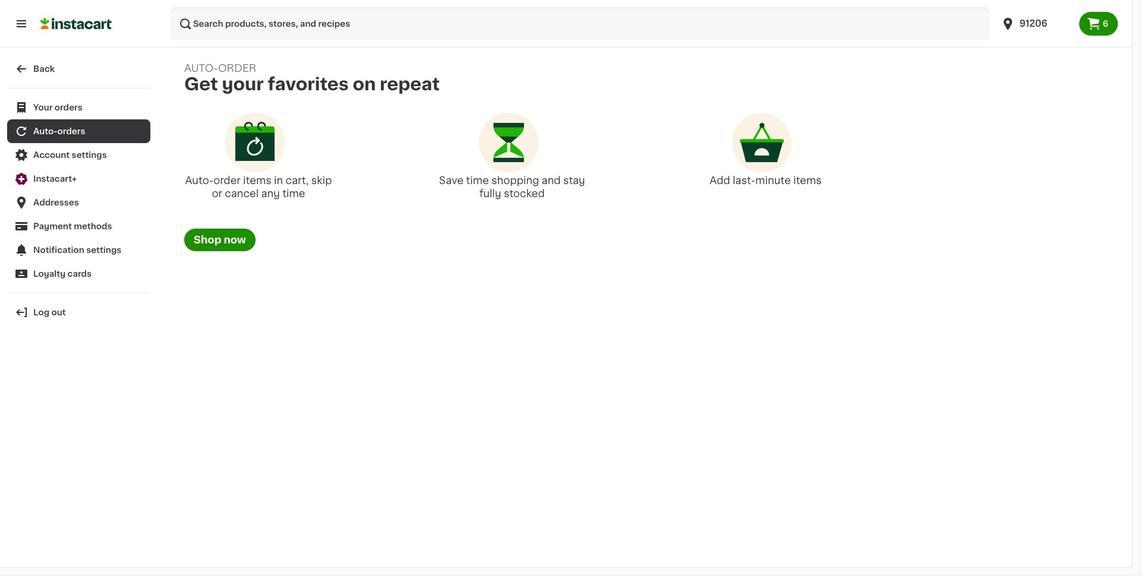Task type: locate. For each thing, give the bounding box(es) containing it.
instacart logo image
[[40, 17, 112, 31]]

minute
[[756, 176, 791, 186]]

items up any
[[243, 176, 272, 186]]

account
[[33, 151, 70, 159]]

1 vertical spatial settings
[[86, 246, 121, 254]]

get
[[184, 75, 218, 93]]

1 vertical spatial time
[[282, 189, 305, 199]]

orders
[[55, 103, 83, 112], [57, 127, 85, 136]]

items
[[243, 176, 272, 186], [794, 176, 822, 186]]

payment methods
[[33, 222, 112, 231]]

now
[[224, 236, 246, 245]]

payment
[[33, 222, 72, 231]]

your orders
[[33, 103, 83, 112]]

time inside save time shopping and stay fully stocked
[[466, 176, 489, 186]]

1 vertical spatial orders
[[57, 127, 85, 136]]

0 vertical spatial auto-
[[33, 127, 57, 136]]

orders for your orders
[[55, 103, 83, 112]]

auto-
[[33, 127, 57, 136], [185, 176, 214, 186]]

None search field
[[171, 7, 989, 40]]

items right minute at the top of the page
[[794, 176, 822, 186]]

account settings link
[[7, 143, 150, 167]]

settings for account settings
[[72, 151, 107, 159]]

notification settings
[[33, 246, 121, 254]]

log out
[[33, 309, 66, 317]]

0 vertical spatial orders
[[55, 103, 83, 112]]

time up fully
[[466, 176, 489, 186]]

loyalty cards
[[33, 270, 92, 278]]

orders for auto-orders
[[57, 127, 85, 136]]

orders up auto-orders
[[55, 103, 83, 112]]

time inside auto-order items in cart, skip or cancel any time
[[282, 189, 305, 199]]

orders inside auto-orders link
[[57, 127, 85, 136]]

time
[[466, 176, 489, 186], [282, 189, 305, 199]]

out
[[51, 309, 66, 317]]

0 horizontal spatial items
[[243, 176, 272, 186]]

1 horizontal spatial time
[[466, 176, 489, 186]]

fully
[[480, 189, 501, 199]]

0 vertical spatial time
[[466, 176, 489, 186]]

favorites
[[268, 75, 349, 93]]

0 vertical spatial settings
[[72, 151, 107, 159]]

loyalty
[[33, 270, 65, 278]]

auto- down your on the top left of the page
[[33, 127, 57, 136]]

shop now
[[194, 236, 246, 245]]

1 items from the left
[[243, 176, 272, 186]]

orders up account settings on the top of page
[[57, 127, 85, 136]]

0 horizontal spatial time
[[282, 189, 305, 199]]

methods
[[74, 222, 112, 231]]

cart,
[[286, 176, 309, 186]]

timer logo image
[[479, 113, 538, 172]]

items inside auto-order items in cart, skip or cancel any time
[[243, 176, 272, 186]]

settings down methods at the left
[[86, 246, 121, 254]]

any
[[261, 189, 280, 199]]

6
[[1103, 20, 1109, 28]]

orders inside your orders link
[[55, 103, 83, 112]]

settings
[[72, 151, 107, 159], [86, 246, 121, 254]]

auto- inside auto-order items in cart, skip or cancel any time
[[185, 176, 214, 186]]

addresses
[[33, 199, 79, 207]]

bag logo image
[[733, 113, 792, 172]]

auto-order get your favorites on repeat
[[184, 64, 440, 93]]

order
[[214, 176, 241, 186]]

notification settings link
[[7, 238, 150, 262]]

save time shopping and stay fully stocked
[[439, 176, 585, 199]]

last-
[[733, 176, 756, 186]]

auto-
[[184, 64, 218, 73]]

stocked
[[504, 189, 545, 199]]

auto- for orders
[[33, 127, 57, 136]]

auto- up or
[[185, 176, 214, 186]]

your
[[33, 103, 53, 112]]

time down cart,
[[282, 189, 305, 199]]

1 horizontal spatial items
[[794, 176, 822, 186]]

settings down auto-orders link
[[72, 151, 107, 159]]

instacart+ link
[[7, 167, 150, 191]]

1 vertical spatial auto-
[[185, 176, 214, 186]]

auto-orders
[[33, 127, 85, 136]]

0 horizontal spatial auto-
[[33, 127, 57, 136]]

1 horizontal spatial auto-
[[185, 176, 214, 186]]



Task type: vqa. For each thing, say whether or not it's contained in the screenshot.
second items
yes



Task type: describe. For each thing, give the bounding box(es) containing it.
log
[[33, 309, 49, 317]]

auto-order items in cart, skip or cancel any time
[[185, 176, 332, 199]]

on
[[353, 75, 376, 93]]

payment methods link
[[7, 215, 150, 238]]

2 items from the left
[[794, 176, 822, 186]]

91206 button
[[994, 7, 1079, 40]]

loyalty cards link
[[7, 262, 150, 286]]

shop now button
[[184, 229, 256, 252]]

and
[[542, 176, 561, 186]]

instacart+
[[33, 175, 77, 183]]

shop
[[194, 236, 221, 245]]

repeat
[[380, 75, 440, 93]]

cancel
[[225, 189, 259, 199]]

save
[[439, 176, 464, 186]]

back link
[[7, 57, 150, 81]]

order
[[218, 64, 256, 73]]

cards
[[68, 270, 92, 278]]

account settings
[[33, 151, 107, 159]]

your orders link
[[7, 96, 150, 119]]

add last-minute items
[[710, 176, 822, 186]]

notification
[[33, 246, 84, 254]]

or
[[212, 189, 222, 199]]

auto- for order
[[185, 176, 214, 186]]

91206 button
[[1001, 7, 1072, 40]]

91206
[[1020, 19, 1048, 28]]

settings for notification settings
[[86, 246, 121, 254]]

add
[[710, 176, 730, 186]]

6 button
[[1079, 12, 1118, 36]]

your
[[222, 75, 264, 93]]

back
[[33, 65, 55, 73]]

addresses link
[[7, 191, 150, 215]]

stay
[[563, 176, 585, 186]]

log out link
[[7, 301, 150, 325]]

skip
[[311, 176, 332, 186]]

auto-order logo image
[[225, 113, 285, 172]]

in
[[274, 176, 283, 186]]

auto-orders link
[[7, 119, 150, 143]]

shopping
[[492, 176, 539, 186]]

Search field
[[171, 7, 989, 40]]



